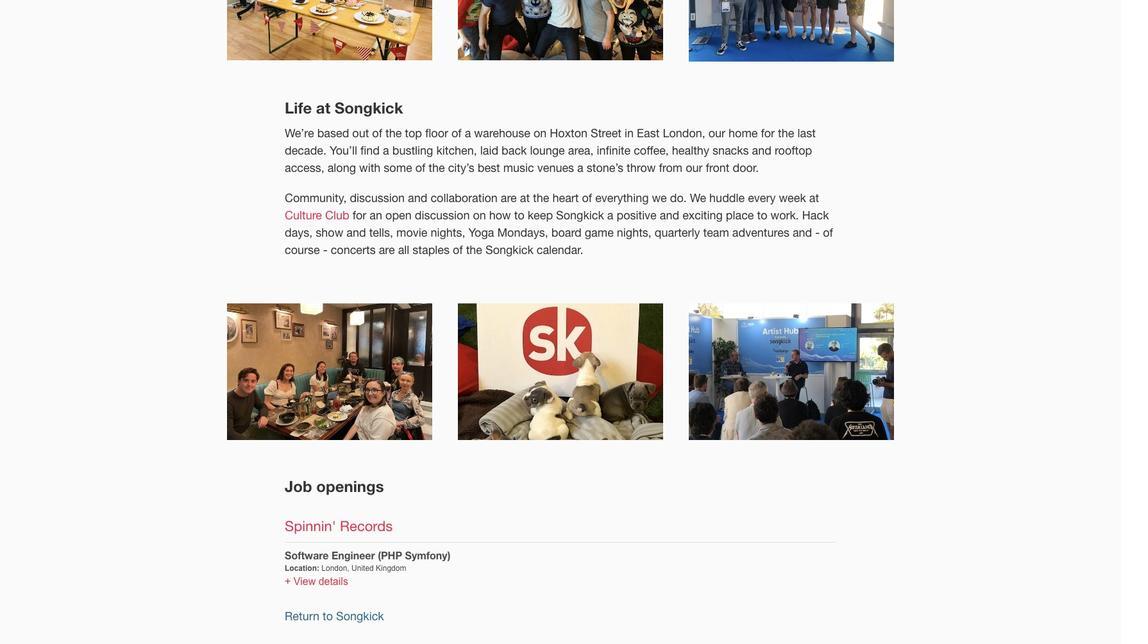 Task type: describe. For each thing, give the bounding box(es) containing it.
collaboration
[[431, 191, 498, 205]]

2 nights, from the left
[[617, 226, 652, 239]]

snacks
[[713, 144, 749, 157]]

and inside we're based out of the top floor of a warehouse on hoxton street in east london, our home for the last decade. you'll find a bustling kitchen, laid back lounge area, infinite coffee, healthy snacks and rooftop access, along with some of the city's best music venues a stone's throw from our front door.
[[753, 144, 772, 157]]

+
[[285, 576, 291, 587]]

london, inside we're based out of the top floor of a warehouse on hoxton street in east london, our home for the last decade. you'll find a bustling kitchen, laid back lounge area, infinite coffee, healthy snacks and rooftop access, along with some of the city's best music venues a stone's throw from our front door.
[[663, 127, 706, 140]]

a up kitchen,
[[465, 127, 471, 140]]

decade.
[[285, 144, 327, 157]]

keep
[[528, 209, 553, 222]]

quarterly
[[655, 226, 701, 239]]

0 horizontal spatial to
[[323, 610, 333, 623]]

on inside we're based out of the top floor of a warehouse on hoxton street in east london, our home for the last decade. you'll find a bustling kitchen, laid back lounge area, infinite coffee, healthy snacks and rooftop access, along with some of the city's best music venues a stone's throw from our front door.
[[534, 127, 547, 140]]

adventures
[[733, 226, 790, 239]]

life
[[285, 99, 312, 117]]

music
[[504, 161, 535, 175]]

some
[[384, 161, 413, 175]]

a right find
[[383, 144, 389, 157]]

show
[[316, 226, 344, 239]]

new york image
[[458, 304, 664, 441]]

symfony)
[[405, 549, 451, 561]]

culture
[[285, 209, 322, 222]]

coffee,
[[634, 144, 669, 157]]

week
[[780, 191, 807, 205]]

songkick up out
[[335, 99, 403, 117]]

of right out
[[373, 127, 383, 140]]

laid
[[481, 144, 499, 157]]

job
[[285, 478, 312, 496]]

1 horizontal spatial at
[[520, 191, 530, 205]]

1 nights, from the left
[[431, 226, 466, 239]]

an
[[370, 209, 383, 222]]

everything
[[596, 191, 649, 205]]

exciting
[[683, 209, 723, 222]]

back
[[502, 144, 527, 157]]

records
[[340, 518, 393, 534]]

heart
[[553, 191, 579, 205]]

based
[[317, 127, 349, 140]]

the left top
[[386, 127, 402, 140]]

mondays,
[[498, 226, 549, 239]]

discussion inside community, discussion and collaboration are at the heart of everything we do. we huddle every week at culture club
[[350, 191, 405, 205]]

how
[[490, 209, 511, 222]]

home
[[729, 127, 758, 140]]

top
[[405, 127, 422, 140]]

infinite
[[597, 144, 631, 157]]

are inside community, discussion and collaboration are at the heart of everything we do. we huddle every week at culture club
[[501, 191, 517, 205]]

kingdom
[[376, 564, 407, 573]]

street
[[591, 127, 622, 140]]

songkick up board
[[557, 209, 605, 222]]

open
[[386, 209, 412, 222]]

the inside community, discussion and collaboration are at the heart of everything we do. we huddle every week at culture club
[[533, 191, 550, 205]]

along
[[328, 161, 356, 175]]

best
[[478, 161, 500, 175]]

hack
[[803, 209, 830, 222]]

are inside the for an open discussion on how to keep songkick a positive and exciting place to work. hack days, show and tells, movie nights, yoga mondays, board game nights, quarterly team adventures and - of course - concerts are all staples of the songkick calendar.
[[379, 243, 395, 257]]

kitchen,
[[437, 144, 477, 157]]

throw
[[627, 161, 656, 175]]

software
[[285, 549, 329, 561]]

engineer
[[332, 549, 375, 561]]

and up the quarterly
[[660, 209, 680, 222]]

stone's
[[587, 161, 624, 175]]

0 horizontal spatial at
[[316, 99, 331, 117]]

spinnin'
[[285, 518, 336, 534]]

hoxton
[[550, 127, 588, 140]]

return to songkick
[[285, 610, 384, 623]]

work.
[[771, 209, 800, 222]]

floor
[[426, 127, 449, 140]]

calendar.
[[537, 243, 584, 257]]

front
[[706, 161, 730, 175]]

discussion inside the for an open discussion on how to keep songkick a positive and exciting place to work. hack days, show and tells, movie nights, yoga mondays, board game nights, quarterly team adventures and - of course - concerts are all staples of the songkick calendar.
[[415, 209, 470, 222]]

return to songkick link
[[285, 610, 384, 623]]

for an open discussion on how to keep songkick a positive and exciting place to work. hack days, show and tells, movie nights, yoga mondays, board game nights, quarterly team adventures and - of course - concerts are all staples of the songkick calendar.
[[285, 209, 834, 257]]

for inside the for an open discussion on how to keep songkick a positive and exciting place to work. hack days, show and tells, movie nights, yoga mondays, board game nights, quarterly team adventures and - of course - concerts are all staples of the songkick calendar.
[[353, 209, 367, 222]]

team
[[704, 226, 730, 239]]

concerts
[[331, 243, 376, 257]]

movie
[[397, 226, 428, 239]]

board
[[552, 226, 582, 239]]

details
[[319, 576, 348, 587]]

game
[[585, 226, 614, 239]]

healthy
[[673, 144, 710, 157]]

do.
[[671, 191, 687, 205]]

east
[[637, 127, 660, 140]]

access,
[[285, 161, 325, 175]]

life at songkick
[[285, 99, 403, 117]]

course
[[285, 243, 320, 257]]

0 horizontal spatial our
[[686, 161, 703, 175]]

lounge
[[530, 144, 565, 157]]



Task type: vqa. For each thing, say whether or not it's contained in the screenshot.
the topmost "artists"
no



Task type: locate. For each thing, give the bounding box(es) containing it.
-
[[816, 226, 820, 239], [323, 243, 328, 257]]

yoga
[[469, 226, 494, 239]]

0 horizontal spatial discussion
[[350, 191, 405, 205]]

and up the open
[[408, 191, 428, 205]]

of down hack
[[824, 226, 834, 239]]

the down yoga on the left
[[466, 243, 483, 257]]

(php
[[378, 549, 403, 561]]

rooftop
[[775, 144, 813, 157]]

out
[[353, 127, 369, 140]]

the up keep
[[533, 191, 550, 205]]

and
[[753, 144, 772, 157], [408, 191, 428, 205], [660, 209, 680, 222], [347, 226, 366, 239], [793, 226, 813, 239]]

0 horizontal spatial london,
[[322, 564, 350, 573]]

- down show
[[323, 243, 328, 257]]

1 horizontal spatial for
[[762, 127, 775, 140]]

1 vertical spatial -
[[323, 243, 328, 257]]

of inside community, discussion and collaboration are at the heart of everything we do. we huddle every week at culture club
[[582, 191, 593, 205]]

of right staples
[[453, 243, 463, 257]]

a up game in the right of the page
[[608, 209, 614, 222]]

discussion
[[350, 191, 405, 205], [415, 209, 470, 222]]

return
[[285, 610, 320, 623]]

0 vertical spatial on
[[534, 127, 547, 140]]

job openings
[[285, 478, 384, 496]]

0 vertical spatial -
[[816, 226, 820, 239]]

0 vertical spatial our
[[709, 127, 726, 140]]

are
[[501, 191, 517, 205], [379, 243, 395, 257]]

you'll
[[330, 144, 358, 157]]

from
[[659, 161, 683, 175]]

discussion up an
[[350, 191, 405, 205]]

0 horizontal spatial are
[[379, 243, 395, 257]]

the
[[386, 127, 402, 140], [779, 127, 795, 140], [429, 161, 445, 175], [533, 191, 550, 205], [466, 243, 483, 257]]

at
[[316, 99, 331, 117], [520, 191, 530, 205], [810, 191, 820, 205]]

0 horizontal spatial -
[[323, 243, 328, 257]]

venues
[[538, 161, 575, 175]]

warehouse
[[475, 127, 531, 140]]

songkick
[[335, 99, 403, 117], [557, 209, 605, 222], [486, 243, 534, 257], [336, 610, 384, 623]]

every
[[749, 191, 776, 205]]

nights,
[[431, 226, 466, 239], [617, 226, 652, 239]]

1 horizontal spatial to
[[515, 209, 525, 222]]

our down healthy
[[686, 161, 703, 175]]

to
[[515, 209, 525, 222], [758, 209, 768, 222], [323, 610, 333, 623]]

songkick down details
[[336, 610, 384, 623]]

huddle
[[710, 191, 745, 205]]

community, discussion and collaboration are at the heart of everything we do. we huddle every week at culture club
[[285, 191, 820, 222]]

we're
[[285, 127, 314, 140]]

1 horizontal spatial london,
[[663, 127, 706, 140]]

1 vertical spatial london,
[[322, 564, 350, 573]]

2 horizontal spatial at
[[810, 191, 820, 205]]

1 vertical spatial on
[[473, 209, 486, 222]]

for
[[762, 127, 775, 140], [353, 209, 367, 222]]

software engineer (php symfony) location: london, united kingdom + view details
[[285, 549, 451, 587]]

for left an
[[353, 209, 367, 222]]

1 vertical spatial our
[[686, 161, 703, 175]]

last
[[798, 127, 816, 140]]

for inside we're based out of the top floor of a warehouse on hoxton street in east london, our home for the last decade. you'll find a bustling kitchen, laid back lounge area, infinite coffee, healthy snacks and rooftop access, along with some of the city's best music venues a stone's throw from our front door.
[[762, 127, 775, 140]]

+ view details link
[[285, 576, 348, 587]]

1 vertical spatial are
[[379, 243, 395, 257]]

london, inside software engineer (php symfony) location: london, united kingdom + view details
[[322, 564, 350, 573]]

find
[[361, 144, 380, 157]]

1 horizontal spatial -
[[816, 226, 820, 239]]

the up rooftop
[[779, 127, 795, 140]]

and up the door.
[[753, 144, 772, 157]]

our
[[709, 127, 726, 140], [686, 161, 703, 175]]

view
[[294, 576, 316, 587]]

are up how
[[501, 191, 517, 205]]

culture club link
[[285, 209, 350, 222]]

1 horizontal spatial nights,
[[617, 226, 652, 239]]

door.
[[733, 161, 759, 175]]

0 vertical spatial for
[[762, 127, 775, 140]]

location:
[[285, 564, 320, 573]]

area,
[[569, 144, 594, 157]]

place
[[726, 209, 755, 222]]

songkick down mondays, at the top of page
[[486, 243, 534, 257]]

on up yoga on the left
[[473, 209, 486, 222]]

to right return
[[323, 610, 333, 623]]

1 horizontal spatial our
[[709, 127, 726, 140]]

0 vertical spatial london,
[[663, 127, 706, 140]]

days,
[[285, 226, 313, 239]]

of up kitchen,
[[452, 127, 462, 140]]

are left 'all'
[[379, 243, 395, 257]]

and down hack
[[793, 226, 813, 239]]

with
[[359, 161, 381, 175]]

nights, up staples
[[431, 226, 466, 239]]

we
[[691, 191, 707, 205]]

the left city's
[[429, 161, 445, 175]]

london, up details
[[322, 564, 350, 573]]

to down every
[[758, 209, 768, 222]]

in
[[625, 127, 634, 140]]

0 horizontal spatial for
[[353, 209, 367, 222]]

1 horizontal spatial discussion
[[415, 209, 470, 222]]

a
[[465, 127, 471, 140], [383, 144, 389, 157], [578, 161, 584, 175], [608, 209, 614, 222]]

for right home
[[762, 127, 775, 140]]

positive
[[617, 209, 657, 222]]

and up concerts on the left of the page
[[347, 226, 366, 239]]

london,
[[663, 127, 706, 140], [322, 564, 350, 573]]

of
[[373, 127, 383, 140], [452, 127, 462, 140], [416, 161, 426, 175], [582, 191, 593, 205], [824, 226, 834, 239], [453, 243, 463, 257]]

all
[[398, 243, 410, 257]]

on inside the for an open discussion on how to keep songkick a positive and exciting place to work. hack days, show and tells, movie nights, yoga mondays, board game nights, quarterly team adventures and - of course - concerts are all staples of the songkick calendar.
[[473, 209, 486, 222]]

staples
[[413, 243, 450, 257]]

at up hack
[[810, 191, 820, 205]]

city's
[[448, 161, 475, 175]]

our up snacks on the right of page
[[709, 127, 726, 140]]

the inside the for an open discussion on how to keep songkick a positive and exciting place to work. hack days, show and tells, movie nights, yoga mondays, board game nights, quarterly team adventures and - of course - concerts are all staples of the songkick calendar.
[[466, 243, 483, 257]]

bustling
[[393, 144, 434, 157]]

1 horizontal spatial are
[[501, 191, 517, 205]]

1 horizontal spatial on
[[534, 127, 547, 140]]

at right 'life'
[[316, 99, 331, 117]]

openings
[[317, 478, 384, 496]]

1 vertical spatial for
[[353, 209, 367, 222]]

on up lounge
[[534, 127, 547, 140]]

club
[[325, 209, 350, 222]]

2 horizontal spatial to
[[758, 209, 768, 222]]

to up mondays, at the top of page
[[515, 209, 525, 222]]

0 horizontal spatial nights,
[[431, 226, 466, 239]]

of right "heart"
[[582, 191, 593, 205]]

tells,
[[370, 226, 393, 239]]

united
[[352, 564, 374, 573]]

community,
[[285, 191, 347, 205]]

discussion down collaboration
[[415, 209, 470, 222]]

0 vertical spatial are
[[501, 191, 517, 205]]

0 horizontal spatial on
[[473, 209, 486, 222]]

0 vertical spatial discussion
[[350, 191, 405, 205]]

spinnin' records
[[285, 518, 393, 534]]

1 vertical spatial discussion
[[415, 209, 470, 222]]

of down bustling
[[416, 161, 426, 175]]

- down hack
[[816, 226, 820, 239]]

nights, down positive
[[617, 226, 652, 239]]

london, up healthy
[[663, 127, 706, 140]]

a inside the for an open discussion on how to keep songkick a positive and exciting place to work. hack days, show and tells, movie nights, yoga mondays, board game nights, quarterly team adventures and - of course - concerts are all staples of the songkick calendar.
[[608, 209, 614, 222]]

we're based out of the top floor of a warehouse on hoxton street in east london, our home for the last decade. you'll find a bustling kitchen, laid back lounge area, infinite coffee, healthy snacks and rooftop access, along with some of the city's best music venues a stone's throw from our front door.
[[285, 127, 816, 175]]

a down area,
[[578, 161, 584, 175]]

we
[[652, 191, 667, 205]]

at up keep
[[520, 191, 530, 205]]

and inside community, discussion and collaboration are at the heart of everything we do. we huddle every week at culture club
[[408, 191, 428, 205]]



